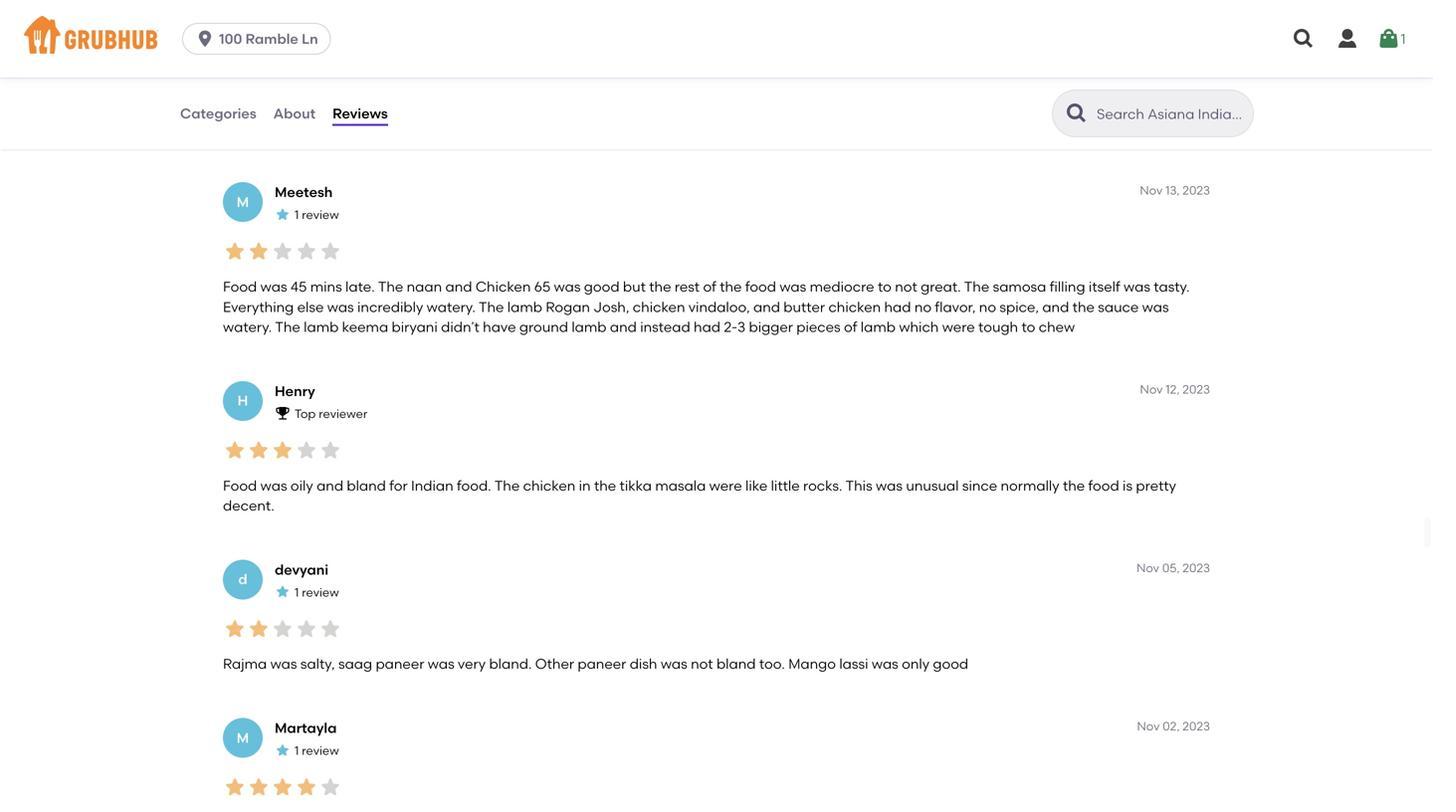 Task type: locate. For each thing, give the bounding box(es) containing it.
saag right tasted,
[[932, 100, 966, 116]]

1 horizontal spatial bland
[[717, 656, 756, 673]]

no
[[915, 299, 932, 315], [980, 299, 997, 315]]

m left mel
[[237, 15, 249, 32]]

don't
[[223, 100, 259, 116]]

1 for rajma was salty, saag paneer was very bland. other paneer dish was not bland too. mango lassi was only good
[[295, 585, 299, 600]]

0 horizontal spatial of
[[703, 278, 717, 295]]

1 button
[[1378, 21, 1407, 57]]

the up have
[[479, 299, 504, 315]]

chicken
[[633, 299, 686, 315], [829, 299, 881, 315], [523, 477, 576, 494]]

food up decent.
[[223, 477, 257, 494]]

else
[[297, 299, 324, 315]]

the up vindaloo,
[[720, 278, 742, 295]]

review down martayla
[[302, 744, 339, 758]]

bland left 'too.'
[[717, 656, 756, 673]]

and up chew
[[1043, 299, 1070, 315]]

1 horizontal spatial were
[[710, 477, 743, 494]]

top
[[295, 407, 316, 421]]

05,
[[1163, 561, 1180, 575]]

1 inside button
[[1402, 30, 1407, 47]]

0 horizontal spatial svg image
[[195, 29, 215, 49]]

1 vertical spatial good
[[933, 656, 969, 673]]

svg image for 100 ramble ln
[[195, 29, 215, 49]]

about button
[[273, 78, 317, 149]]

watery.
[[427, 299, 476, 315], [223, 319, 272, 336]]

svg image
[[1293, 27, 1316, 51], [1378, 27, 1402, 51], [195, 29, 215, 49]]

food
[[223, 278, 257, 295], [223, 477, 257, 494]]

has
[[339, 100, 363, 116]]

incredibly
[[358, 299, 424, 315]]

chicken left in
[[523, 477, 576, 494]]

review down meetesh
[[302, 208, 339, 222]]

nov 13, 2023
[[1141, 183, 1211, 198]]

nov left 02,
[[1138, 719, 1160, 734]]

bigger
[[749, 319, 794, 336]]

hot
[[578, 100, 600, 116]]

1 horizontal spatial no
[[980, 299, 997, 315]]

review for salty,
[[302, 585, 339, 600]]

0 horizontal spatial food
[[746, 278, 777, 295]]

1 vertical spatial food
[[223, 477, 257, 494]]

2 food from the top
[[223, 477, 257, 494]]

not left great.
[[895, 278, 918, 295]]

chicken up the instead at the top
[[633, 299, 686, 315]]

1 review down meetesh
[[295, 208, 339, 222]]

2 vertical spatial were
[[710, 477, 743, 494]]

were down flavor,
[[943, 319, 976, 336]]

filling
[[1050, 278, 1086, 295]]

2 vertical spatial m
[[237, 730, 249, 747]]

food up bigger
[[746, 278, 777, 295]]

rest
[[675, 278, 700, 295]]

1 review down mel
[[295, 29, 339, 44]]

was up the butter
[[780, 278, 807, 295]]

ramble
[[246, 30, 299, 47]]

saag
[[932, 100, 966, 116], [339, 656, 373, 673]]

the left worst
[[732, 100, 754, 116]]

sauce
[[1099, 299, 1140, 315]]

were left like in the right bottom of the page
[[710, 477, 743, 494]]

1 left ln
[[295, 29, 299, 44]]

2023
[[1183, 183, 1211, 198], [1183, 382, 1211, 397], [1183, 561, 1211, 575], [1183, 719, 1211, 734]]

1 vertical spatial saag
[[339, 656, 373, 673]]

paneer inside don't know what has happened to this place but the hot and sour soup was the worst i've ever tasted, the saag paneer was off and a bit runny, the spring rolls were soggy.
[[969, 100, 1018, 116]]

2 m from the top
[[237, 194, 249, 211]]

2-
[[724, 319, 738, 336]]

1 review down martayla
[[295, 744, 339, 758]]

1
[[295, 29, 299, 44], [1402, 30, 1407, 47], [295, 208, 299, 222], [295, 585, 299, 600], [295, 744, 299, 758]]

2 horizontal spatial paneer
[[969, 100, 1018, 116]]

bland left for
[[347, 477, 386, 494]]

food.
[[457, 477, 492, 494]]

no up which
[[915, 299, 932, 315]]

to down spice,
[[1022, 319, 1036, 336]]

12,
[[1166, 382, 1180, 397]]

little
[[771, 477, 800, 494]]

1 down meetesh
[[295, 208, 299, 222]]

3 2023 from the top
[[1183, 561, 1211, 575]]

1 vertical spatial had
[[694, 319, 721, 336]]

had up which
[[885, 299, 912, 315]]

0 vertical spatial had
[[885, 299, 912, 315]]

had
[[885, 299, 912, 315], [694, 319, 721, 336]]

2 vertical spatial to
[[1022, 319, 1036, 336]]

1 down martayla
[[295, 744, 299, 758]]

1 vertical spatial m
[[237, 194, 249, 211]]

0 horizontal spatial no
[[915, 299, 932, 315]]

1 review from the top
[[302, 29, 339, 44]]

0 horizontal spatial but
[[526, 100, 549, 116]]

keema
[[342, 319, 389, 336]]

the inside food was oily and bland for indian food. the chicken in the tikka masala were like little rocks.  this was unusual since normally the food is pretty decent.
[[495, 477, 520, 494]]

0 horizontal spatial were
[[324, 120, 357, 137]]

svg image inside 1 button
[[1378, 27, 1402, 51]]

1 vertical spatial were
[[943, 319, 976, 336]]

tasted,
[[856, 100, 903, 116]]

other
[[536, 656, 575, 673]]

0 vertical spatial to
[[440, 100, 454, 116]]

1 review for salty,
[[295, 585, 339, 600]]

to right mediocre
[[878, 278, 892, 295]]

1 vertical spatial bland
[[717, 656, 756, 673]]

tikka
[[620, 477, 652, 494]]

was left "45"
[[261, 278, 287, 295]]

02,
[[1163, 719, 1180, 734]]

happened
[[366, 100, 437, 116]]

nov left the 12,
[[1141, 382, 1164, 397]]

off
[[1051, 100, 1070, 116]]

and left a
[[1073, 100, 1100, 116]]

ln
[[302, 30, 318, 47]]

m left meetesh
[[237, 194, 249, 211]]

1 vertical spatial not
[[691, 656, 714, 673]]

food inside food was 45 mins late. the naan and chicken 65 was good but the rest of the food was mediocre to not great. the samosa filling itself was tasty. everything else was incredibly watery. the lamb rogan josh, chicken vindaloo, and butter chicken had no flavor, no spice, and the sauce was watery. the lamb keema biryani didn't have ground lamb and instead had 2-3 bigger pieces of lamb which were tough to chew
[[746, 278, 777, 295]]

was up rogan
[[554, 278, 581, 295]]

chew
[[1039, 319, 1076, 336]]

good right the only
[[933, 656, 969, 673]]

indian
[[411, 477, 454, 494]]

nov for food was oily and bland for indian food. the chicken in the tikka masala were like little rocks.  this was unusual since normally the food is pretty decent.
[[1141, 382, 1164, 397]]

h
[[238, 393, 248, 409]]

3 1 review from the top
[[295, 585, 339, 600]]

were inside food was oily and bland for indian food. the chicken in the tikka masala were like little rocks.  this was unusual since normally the food is pretty decent.
[[710, 477, 743, 494]]

saag right salty,
[[339, 656, 373, 673]]

was left very
[[428, 656, 455, 673]]

100
[[219, 30, 242, 47]]

bland
[[347, 477, 386, 494], [717, 656, 756, 673]]

0 vertical spatial not
[[895, 278, 918, 295]]

watery. up didn't
[[427, 299, 476, 315]]

0 vertical spatial m
[[237, 15, 249, 32]]

review
[[302, 29, 339, 44], [302, 208, 339, 222], [302, 585, 339, 600], [302, 744, 339, 758]]

1 vertical spatial watery.
[[223, 319, 272, 336]]

paneer left off
[[969, 100, 1018, 116]]

1 review down devyani
[[295, 585, 339, 600]]

1 horizontal spatial paneer
[[578, 656, 627, 673]]

nov left the 05, at the bottom right of the page
[[1137, 561, 1160, 575]]

1 horizontal spatial food
[[1089, 477, 1120, 494]]

in
[[579, 477, 591, 494]]

was
[[702, 100, 729, 116], [1021, 100, 1048, 116], [261, 278, 287, 295], [554, 278, 581, 295], [780, 278, 807, 295], [1124, 278, 1151, 295], [327, 299, 354, 315], [1143, 299, 1170, 315], [261, 477, 287, 494], [876, 477, 903, 494], [270, 656, 297, 673], [428, 656, 455, 673], [661, 656, 688, 673], [872, 656, 899, 673]]

3 review from the top
[[302, 585, 339, 600]]

too.
[[760, 656, 786, 673]]

1 no from the left
[[915, 299, 932, 315]]

meetesh
[[275, 184, 333, 201]]

1 vertical spatial to
[[878, 278, 892, 295]]

martayla
[[275, 720, 337, 737]]

star icon image
[[275, 28, 291, 44], [223, 61, 247, 85], [247, 61, 271, 85], [271, 61, 295, 85], [295, 61, 319, 85], [319, 61, 343, 85], [275, 207, 291, 222], [223, 240, 247, 264], [247, 240, 271, 264], [271, 240, 295, 264], [295, 240, 319, 264], [319, 240, 343, 264], [223, 439, 247, 463], [247, 439, 271, 463], [271, 439, 295, 463], [295, 439, 319, 463], [319, 439, 343, 463], [275, 584, 291, 600], [223, 617, 247, 641], [247, 617, 271, 641], [271, 617, 295, 641], [295, 617, 319, 641], [319, 617, 343, 641], [275, 743, 291, 759], [223, 776, 247, 800], [247, 776, 271, 800], [271, 776, 295, 800], [295, 776, 319, 800], [319, 776, 343, 800]]

chicken inside food was oily and bland for indian food. the chicken in the tikka masala were like little rocks.  this was unusual since normally the food is pretty decent.
[[523, 477, 576, 494]]

svg image right svg icon
[[1378, 27, 1402, 51]]

2 no from the left
[[980, 299, 997, 315]]

josh,
[[594, 299, 630, 315]]

butter
[[784, 299, 826, 315]]

1 horizontal spatial saag
[[932, 100, 966, 116]]

the right food. at the bottom left of the page
[[495, 477, 520, 494]]

0 horizontal spatial good
[[584, 278, 620, 295]]

0 vertical spatial food
[[746, 278, 777, 295]]

1 m from the top
[[237, 15, 249, 32]]

1 horizontal spatial but
[[623, 278, 646, 295]]

don't know what has happened to this place but the hot and sour soup was the worst i've ever tasted, the saag paneer was off and a bit runny, the spring rolls were soggy.
[[223, 100, 1178, 137]]

1 review
[[295, 29, 339, 44], [295, 208, 339, 222], [295, 585, 339, 600], [295, 744, 339, 758]]

food inside food was 45 mins late. the naan and chicken 65 was good but the rest of the food was mediocre to not great. the samosa filling itself was tasty. everything else was incredibly watery. the lamb rogan josh, chicken vindaloo, and butter chicken had no flavor, no spice, and the sauce was watery. the lamb keema biryani didn't have ground lamb and instead had 2-3 bigger pieces of lamb which were tough to chew
[[223, 278, 257, 295]]

paneer
[[969, 100, 1018, 116], [376, 656, 425, 673], [578, 656, 627, 673]]

0 vertical spatial saag
[[932, 100, 966, 116]]

no up tough
[[980, 299, 997, 315]]

0 horizontal spatial bland
[[347, 477, 386, 494]]

chicken down mediocre
[[829, 299, 881, 315]]

was right soup
[[702, 100, 729, 116]]

dish
[[630, 656, 658, 673]]

nov 05, 2023
[[1137, 561, 1211, 575]]

of right pieces
[[844, 319, 858, 336]]

0 vertical spatial bland
[[347, 477, 386, 494]]

were down has
[[324, 120, 357, 137]]

of
[[703, 278, 717, 295], [844, 319, 858, 336]]

1 food from the top
[[223, 278, 257, 295]]

svg image inside 100 ramble ln button
[[195, 29, 215, 49]]

nov left 13,
[[1141, 183, 1163, 198]]

0 horizontal spatial to
[[440, 100, 454, 116]]

what
[[301, 100, 335, 116]]

2 horizontal spatial were
[[943, 319, 976, 336]]

food was oily and bland for indian food. the chicken in the tikka masala were like little rocks.  this was unusual since normally the food is pretty decent.
[[223, 477, 1177, 514]]

2 horizontal spatial chicken
[[829, 299, 881, 315]]

1 horizontal spatial watery.
[[427, 299, 476, 315]]

lamb left which
[[861, 319, 896, 336]]

d
[[238, 571, 248, 588]]

0 vertical spatial were
[[324, 120, 357, 137]]

flavor,
[[935, 299, 976, 315]]

but up josh,
[[623, 278, 646, 295]]

food inside food was oily and bland for indian food. the chicken in the tikka masala were like little rocks.  this was unusual since normally the food is pretty decent.
[[223, 477, 257, 494]]

100 ramble ln
[[219, 30, 318, 47]]

unusual
[[907, 477, 959, 494]]

review right ramble
[[302, 29, 339, 44]]

1 1 review from the top
[[295, 29, 339, 44]]

food inside food was oily and bland for indian food. the chicken in the tikka masala were like little rocks.  this was unusual since normally the food is pretty decent.
[[1089, 477, 1120, 494]]

a
[[1103, 100, 1112, 116]]

1 down devyani
[[295, 585, 299, 600]]

and up bigger
[[754, 299, 781, 315]]

worst
[[758, 100, 794, 116]]

know
[[262, 100, 298, 116]]

and right naan
[[446, 278, 472, 295]]

decent.
[[223, 497, 275, 514]]

were inside food was 45 mins late. the naan and chicken 65 was good but the rest of the food was mediocre to not great. the samosa filling itself was tasty. everything else was incredibly watery. the lamb rogan josh, chicken vindaloo, and butter chicken had no flavor, no spice, and the sauce was watery. the lamb keema biryani didn't have ground lamb and instead had 2-3 bigger pieces of lamb which were tough to chew
[[943, 319, 976, 336]]

2023 right 02,
[[1183, 719, 1211, 734]]

2023 right the 12,
[[1183, 382, 1211, 397]]

food up everything
[[223, 278, 257, 295]]

not
[[895, 278, 918, 295], [691, 656, 714, 673]]

watery. down everything
[[223, 319, 272, 336]]

1 horizontal spatial svg image
[[1293, 27, 1316, 51]]

the left hot
[[552, 100, 574, 116]]

2 horizontal spatial svg image
[[1378, 27, 1402, 51]]

1 horizontal spatial to
[[878, 278, 892, 295]]

normally
[[1001, 477, 1060, 494]]

paneer left dish
[[578, 656, 627, 673]]

and right hot
[[603, 100, 630, 116]]

top reviewer
[[295, 407, 368, 421]]

1 2023 from the top
[[1183, 183, 1211, 198]]

2 review from the top
[[302, 208, 339, 222]]

and right the 'oily'
[[317, 477, 344, 494]]

food for food was 45 mins late. the naan and chicken 65 was good but the rest of the food was mediocre to not great. the samosa filling itself was tasty. everything else was incredibly watery. the lamb rogan josh, chicken vindaloo, and butter chicken had no flavor, no spice, and the sauce was watery. the lamb keema biryani didn't have ground lamb and instead had 2-3 bigger pieces of lamb which were tough to chew
[[223, 278, 257, 295]]

but right place
[[526, 100, 549, 116]]

1 vertical spatial food
[[1089, 477, 1120, 494]]

0 horizontal spatial not
[[691, 656, 714, 673]]

categories
[[180, 105, 257, 122]]

2023 right the 05, at the bottom right of the page
[[1183, 561, 1211, 575]]

food left is
[[1089, 477, 1120, 494]]

not right dish
[[691, 656, 714, 673]]

1 vertical spatial but
[[623, 278, 646, 295]]

was left the 'oily'
[[261, 477, 287, 494]]

had down vindaloo,
[[694, 319, 721, 336]]

svg image left svg icon
[[1293, 27, 1316, 51]]

13,
[[1166, 183, 1180, 198]]

good
[[584, 278, 620, 295], [933, 656, 969, 673]]

svg image
[[1336, 27, 1360, 51]]

of up vindaloo,
[[703, 278, 717, 295]]

2023 right 13,
[[1183, 183, 1211, 198]]

0 horizontal spatial chicken
[[523, 477, 576, 494]]

3
[[738, 319, 746, 336]]

was left the only
[[872, 656, 899, 673]]

good up josh,
[[584, 278, 620, 295]]

2 1 review from the top
[[295, 208, 339, 222]]

0 vertical spatial but
[[526, 100, 549, 116]]

to left this
[[440, 100, 454, 116]]

rajma
[[223, 656, 267, 673]]

was left off
[[1021, 100, 1048, 116]]

0 vertical spatial good
[[584, 278, 620, 295]]

1 horizontal spatial of
[[844, 319, 858, 336]]

2 2023 from the top
[[1183, 382, 1211, 397]]

review down devyani
[[302, 585, 339, 600]]

m left martayla
[[237, 730, 249, 747]]

1 horizontal spatial had
[[885, 299, 912, 315]]

1 for don't know what has happened to this place but the hot and sour soup was the worst i've ever tasted, the saag paneer was off and a bit runny, the spring rolls were soggy.
[[295, 29, 299, 44]]

review for 45
[[302, 208, 339, 222]]

to
[[440, 100, 454, 116], [878, 278, 892, 295], [1022, 319, 1036, 336]]

the left rest at the top of page
[[650, 278, 672, 295]]

0 vertical spatial watery.
[[427, 299, 476, 315]]

1 right svg icon
[[1402, 30, 1407, 47]]

0 vertical spatial food
[[223, 278, 257, 295]]

paneer left very
[[376, 656, 425, 673]]

1 horizontal spatial good
[[933, 656, 969, 673]]

svg image left 100
[[195, 29, 215, 49]]

1 horizontal spatial not
[[895, 278, 918, 295]]

0 vertical spatial of
[[703, 278, 717, 295]]

0 horizontal spatial had
[[694, 319, 721, 336]]



Task type: describe. For each thing, give the bounding box(es) containing it.
have
[[483, 319, 516, 336]]

sour
[[634, 100, 662, 116]]

100 ramble ln button
[[182, 23, 339, 55]]

4 2023 from the top
[[1183, 719, 1211, 734]]

the right tasted,
[[906, 100, 929, 116]]

was up sauce
[[1124, 278, 1151, 295]]

about
[[274, 105, 316, 122]]

45
[[291, 278, 307, 295]]

soup
[[666, 100, 699, 116]]

2023 for food was 45 mins late. the naan and chicken 65 was good but the rest of the food was mediocre to not great. the samosa filling itself was tasty. everything else was incredibly watery. the lamb rogan josh, chicken vindaloo, and butter chicken had no flavor, no spice, and the sauce was watery. the lamb keema biryani didn't have ground lamb and instead had 2-3 bigger pieces of lamb which were tough to chew
[[1183, 183, 1211, 198]]

search icon image
[[1066, 102, 1089, 125]]

tough
[[979, 319, 1019, 336]]

categories button
[[179, 78, 258, 149]]

late.
[[346, 278, 375, 295]]

bland.
[[489, 656, 532, 673]]

1 review for 45
[[295, 208, 339, 222]]

place
[[484, 100, 523, 116]]

like
[[746, 477, 768, 494]]

lamb down 65
[[508, 299, 543, 315]]

was right dish
[[661, 656, 688, 673]]

since
[[963, 477, 998, 494]]

65
[[534, 278, 551, 295]]

lamb down the else
[[304, 319, 339, 336]]

1 horizontal spatial chicken
[[633, 299, 686, 315]]

was down tasty. at the top of page
[[1143, 299, 1170, 315]]

nov for rajma was salty, saag paneer was very bland. other paneer dish was not bland too. mango lassi was only good
[[1137, 561, 1160, 575]]

was left salty,
[[270, 656, 297, 673]]

everything
[[223, 299, 294, 315]]

mango
[[789, 656, 836, 673]]

ever
[[824, 100, 853, 116]]

the right in
[[594, 477, 617, 494]]

itself
[[1089, 278, 1121, 295]]

which
[[900, 319, 939, 336]]

food was 45 mins late. the naan and chicken 65 was good but the rest of the food was mediocre to not great. the samosa filling itself was tasty. everything else was incredibly watery. the lamb rogan josh, chicken vindaloo, and butter chicken had no flavor, no spice, and the sauce was watery. the lamb keema biryani didn't have ground lamb and instead had 2-3 bigger pieces of lamb which were tough to chew
[[223, 278, 1190, 336]]

to inside don't know what has happened to this place but the hot and sour soup was the worst i've ever tasted, the saag paneer was off and a bit runny, the spring rolls were soggy.
[[440, 100, 454, 116]]

naan
[[407, 278, 442, 295]]

the down filling
[[1073, 299, 1095, 315]]

Search Asiana Indian Cuisine search field
[[1095, 105, 1248, 123]]

only
[[902, 656, 930, 673]]

pretty
[[1137, 477, 1177, 494]]

food for food was oily and bland for indian food. the chicken in the tikka masala were like little rocks.  this was unusual since normally the food is pretty decent.
[[223, 477, 257, 494]]

vindaloo,
[[689, 299, 750, 315]]

0 horizontal spatial paneer
[[376, 656, 425, 673]]

devyani
[[275, 561, 329, 578]]

very
[[458, 656, 486, 673]]

the up flavor,
[[965, 278, 990, 295]]

bland inside food was oily and bland for indian food. the chicken in the tikka masala were like little rocks.  this was unusual since normally the food is pretty decent.
[[347, 477, 386, 494]]

soggy.
[[360, 120, 404, 137]]

oily
[[291, 477, 313, 494]]

2023 for rajma was salty, saag paneer was very bland. other paneer dish was not bland too. mango lassi was only good
[[1183, 561, 1211, 575]]

instead
[[640, 319, 691, 336]]

i've
[[798, 100, 820, 116]]

henry
[[275, 383, 315, 400]]

for
[[390, 477, 408, 494]]

great.
[[921, 278, 962, 295]]

nov for food was 45 mins late. the naan and chicken 65 was good but the rest of the food was mediocre to not great. the samosa filling itself was tasty. everything else was incredibly watery. the lamb rogan josh, chicken vindaloo, and butter chicken had no flavor, no spice, and the sauce was watery. the lamb keema biryani didn't have ground lamb and instead had 2-3 bigger pieces of lamb which were tough to chew
[[1141, 183, 1163, 198]]

and inside food was oily and bland for indian food. the chicken in the tikka masala were like little rocks.  this was unusual since normally the food is pretty decent.
[[317, 477, 344, 494]]

3 m from the top
[[237, 730, 249, 747]]

salty,
[[301, 656, 335, 673]]

the down the else
[[275, 319, 301, 336]]

mins
[[310, 278, 342, 295]]

samosa
[[993, 278, 1047, 295]]

rogan
[[546, 299, 590, 315]]

4 review from the top
[[302, 744, 339, 758]]

review for what
[[302, 29, 339, 44]]

4 1 review from the top
[[295, 744, 339, 758]]

but inside don't know what has happened to this place but the hot and sour soup was the worst i've ever tasted, the saag paneer was off and a bit runny, the spring rolls were soggy.
[[526, 100, 549, 116]]

chicken
[[476, 278, 531, 295]]

spring
[[249, 120, 290, 137]]

2 horizontal spatial to
[[1022, 319, 1036, 336]]

this
[[457, 100, 481, 116]]

1 review for what
[[295, 29, 339, 44]]

didn't
[[441, 319, 480, 336]]

lamb down rogan
[[572, 319, 607, 336]]

ground
[[520, 319, 569, 336]]

masala
[[656, 477, 706, 494]]

1 vertical spatial of
[[844, 319, 858, 336]]

saag inside don't know what has happened to this place but the hot and sour soup was the worst i've ever tasted, the saag paneer was off and a bit runny, the spring rolls were soggy.
[[932, 100, 966, 116]]

bit
[[1116, 100, 1133, 116]]

tasty.
[[1154, 278, 1190, 295]]

the down 'don't'
[[223, 120, 245, 137]]

lassi
[[840, 656, 869, 673]]

was right "this"
[[876, 477, 903, 494]]

and down josh,
[[610, 319, 637, 336]]

1 for food was 45 mins late. the naan and chicken 65 was good but the rest of the food was mediocre to not great. the samosa filling itself was tasty. everything else was incredibly watery. the lamb rogan josh, chicken vindaloo, and butter chicken had no flavor, no spice, and the sauce was watery. the lamb keema biryani didn't have ground lamb and instead had 2-3 bigger pieces of lamb which were tough to chew
[[295, 208, 299, 222]]

svg image for 1
[[1378, 27, 1402, 51]]

the right normally
[[1063, 477, 1086, 494]]

reviews button
[[332, 78, 389, 149]]

nov 02, 2023
[[1138, 719, 1211, 734]]

was down "mins"
[[327, 299, 354, 315]]

mediocre
[[810, 278, 875, 295]]

m for food
[[237, 194, 249, 211]]

rolls
[[294, 120, 321, 137]]

m for don't
[[237, 15, 249, 32]]

were inside don't know what has happened to this place but the hot and sour soup was the worst i've ever tasted, the saag paneer was off and a bit runny, the spring rolls were soggy.
[[324, 120, 357, 137]]

pieces
[[797, 319, 841, 336]]

good inside food was 45 mins late. the naan and chicken 65 was good but the rest of the food was mediocre to not great. the samosa filling itself was tasty. everything else was incredibly watery. the lamb rogan josh, chicken vindaloo, and butter chicken had no flavor, no spice, and the sauce was watery. the lamb keema biryani didn't have ground lamb and instead had 2-3 bigger pieces of lamb which were tough to chew
[[584, 278, 620, 295]]

trophy icon image
[[275, 405, 291, 421]]

nov 12, 2023
[[1141, 382, 1211, 397]]

2023 for food was oily and bland for indian food. the chicken in the tikka masala were like little rocks.  this was unusual since normally the food is pretty decent.
[[1183, 382, 1211, 397]]

this
[[846, 477, 873, 494]]

runny,
[[1137, 100, 1178, 116]]

not inside food was 45 mins late. the naan and chicken 65 was good but the rest of the food was mediocre to not great. the samosa filling itself was tasty. everything else was incredibly watery. the lamb rogan josh, chicken vindaloo, and butter chicken had no flavor, no spice, and the sauce was watery. the lamb keema biryani didn't have ground lamb and instead had 2-3 bigger pieces of lamb which were tough to chew
[[895, 278, 918, 295]]

the up "incredibly"
[[378, 278, 404, 295]]

0 horizontal spatial saag
[[339, 656, 373, 673]]

0 horizontal spatial watery.
[[223, 319, 272, 336]]

main navigation navigation
[[0, 0, 1434, 78]]

but inside food was 45 mins late. the naan and chicken 65 was good but the rest of the food was mediocre to not great. the samosa filling itself was tasty. everything else was incredibly watery. the lamb rogan josh, chicken vindaloo, and butter chicken had no flavor, no spice, and the sauce was watery. the lamb keema biryani didn't have ground lamb and instead had 2-3 bigger pieces of lamb which were tough to chew
[[623, 278, 646, 295]]



Task type: vqa. For each thing, say whether or not it's contained in the screenshot.
know
yes



